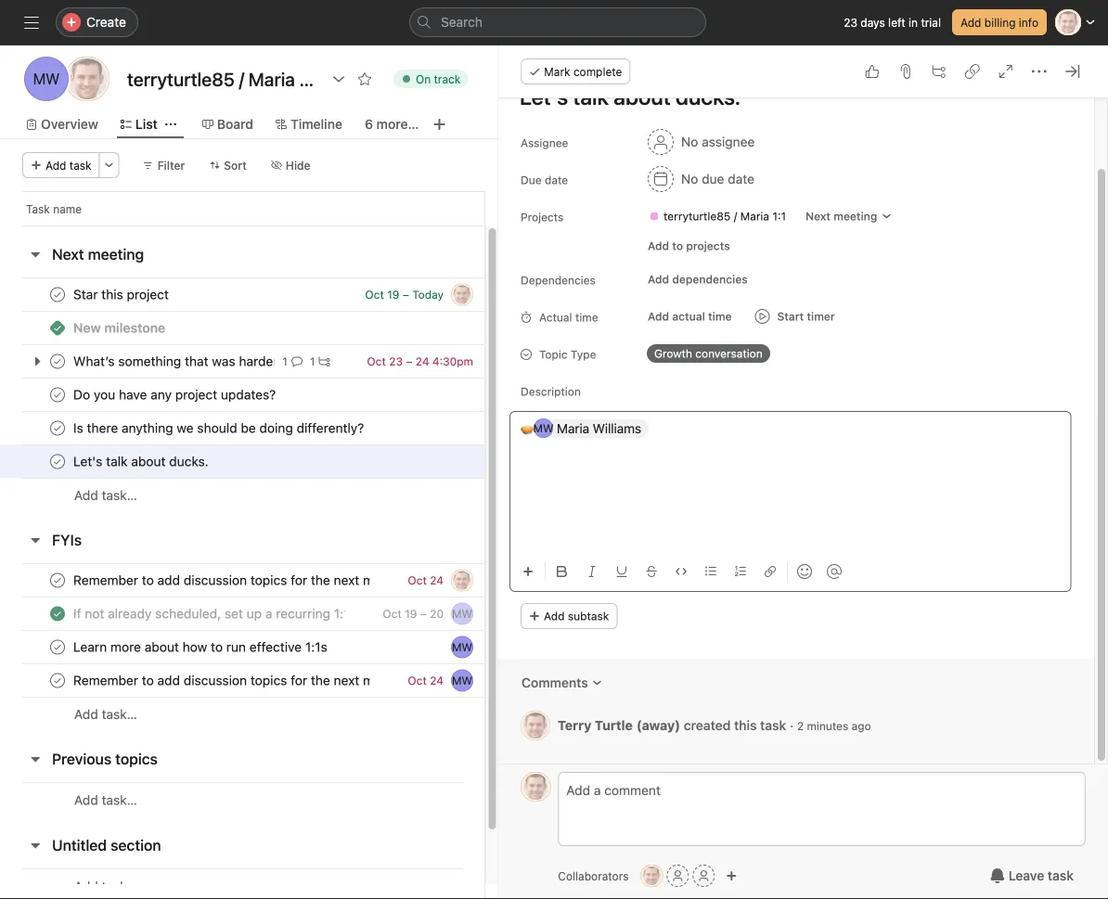 Task type: locate. For each thing, give the bounding box(es) containing it.
oct
[[365, 288, 384, 301], [367, 355, 386, 368], [408, 574, 427, 587], [383, 608, 402, 621], [408, 674, 427, 687]]

completed checkbox for tt
[[46, 284, 69, 306]]

oct 24 down 20
[[408, 674, 444, 687]]

fyis button
[[52, 524, 82, 557]]

remember to add discussion topics for the next meeting cell down the learn more about how to run effective 1:1s text box
[[0, 664, 486, 698]]

timeline
[[291, 117, 343, 132]]

add down the overview link
[[45, 159, 66, 172]]

0 vertical spatial no
[[682, 134, 699, 149]]

next meeting button
[[52, 238, 144, 271]]

2 vertical spatial collapse task list for this section image
[[28, 752, 43, 767]]

task left more actions image
[[69, 159, 92, 172]]

next inside next meeting button
[[52, 246, 84, 263]]

0 vertical spatial completed image
[[46, 384, 69, 406]]

2 add task… from the top
[[74, 707, 137, 722]]

1 vertical spatial 23
[[389, 355, 403, 368]]

completed checkbox up completed milestone option
[[46, 284, 69, 306]]

23 left days
[[844, 16, 858, 29]]

2 vertical spatial 24
[[430, 674, 444, 687]]

3 add task… row from the top
[[0, 783, 553, 818]]

add task… inside header next meeting tree grid
[[74, 488, 137, 503]]

tt
[[78, 70, 96, 88], [455, 288, 469, 301], [455, 574, 469, 587], [529, 719, 543, 732], [529, 781, 543, 794], [645, 870, 659, 883]]

0 horizontal spatial time
[[576, 311, 599, 324]]

collapse task list for this section image down task
[[28, 247, 43, 262]]

–
[[403, 288, 409, 301], [406, 355, 413, 368], [420, 608, 427, 621]]

add task… down previous topics "button" on the bottom left
[[74, 793, 137, 808]]

5 completed checkbox from the top
[[46, 603, 69, 625]]

type
[[571, 348, 597, 361]]

complete
[[574, 65, 622, 78]]

1 vertical spatial 24
[[430, 574, 444, 587]]

3 completed image from the top
[[46, 417, 69, 440]]

0 vertical spatial completed checkbox
[[46, 284, 69, 306]]

add or remove collaborators image
[[726, 871, 738, 882]]

1 collapse task list for this section image from the top
[[28, 247, 43, 262]]

more…
[[377, 117, 419, 132]]

add task
[[45, 159, 92, 172]]

Let's talk about ducks. text field
[[70, 453, 214, 471]]

time right the actual
[[709, 310, 732, 323]]

topic type
[[540, 348, 597, 361]]

task… down the let's talk about ducks. text box
[[102, 488, 137, 503]]

oct left 20
[[383, 608, 402, 621]]

completed image for third completed option from the bottom
[[46, 570, 69, 592]]

filter button
[[134, 152, 193, 178]]

oct inside what's something that was harder than expected? cell
[[367, 355, 386, 368]]

on
[[416, 72, 431, 85]]

expand sidebar image
[[24, 15, 39, 30]]

2 vertical spatial completed checkbox
[[46, 670, 69, 692]]

1 completed image from the top
[[46, 384, 69, 406]]

– inside what's something that was harder than expected? cell
[[406, 355, 413, 368]]

completed image inside the let's talk about ducks. 'cell'
[[46, 451, 69, 473]]

add subtask image
[[932, 64, 947, 79]]

3 completed image from the top
[[46, 636, 69, 659]]

completed image
[[46, 284, 69, 306], [46, 350, 69, 373], [46, 417, 69, 440], [46, 570, 69, 592], [46, 603, 69, 625], [46, 670, 69, 692]]

1 horizontal spatial time
[[709, 310, 732, 323]]

start timer button
[[748, 304, 843, 330]]

add task… button down untitled section button
[[74, 877, 137, 897]]

do you have any project updates? cell
[[0, 378, 486, 412]]

0 horizontal spatial meeting
[[88, 246, 144, 263]]

2 collapse task list for this section image from the top
[[28, 533, 43, 548]]

attachments: add a file to this task, let's talk about ducks. image
[[899, 64, 913, 79]]

filter
[[157, 159, 185, 172]]

add left subtask at the bottom right
[[544, 610, 565, 623]]

completed checkbox up previous
[[46, 670, 69, 692]]

0 horizontal spatial 23
[[389, 355, 403, 368]]

4 add task… button from the top
[[74, 877, 137, 897]]

remember to add discussion topics for the next meeting cell
[[0, 564, 486, 598], [0, 664, 486, 698]]

no assignee
[[682, 134, 755, 149]]

task… down untitled section button
[[102, 879, 137, 894]]

4 completed checkbox from the top
[[46, 570, 69, 592]]

6 completed image from the top
[[46, 670, 69, 692]]

oct 23 – 24 4:30pm
[[367, 355, 473, 368]]

1 task… from the top
[[102, 488, 137, 503]]

1 vertical spatial 19
[[405, 608, 417, 621]]

copy task link image
[[965, 64, 980, 79]]

3 completed checkbox from the top
[[46, 670, 69, 692]]

3 completed checkbox from the top
[[46, 417, 69, 440]]

1:1
[[773, 210, 787, 223]]

add inside header next meeting tree grid
[[74, 488, 98, 503]]

1 vertical spatial remember to add discussion topics for the next meeting cell
[[0, 664, 486, 698]]

oct for – 24 4:30pm
[[367, 355, 386, 368]]

mw inside learn more about how to run effective 1:1s cell
[[452, 641, 473, 654]]

maria
[[741, 210, 770, 223], [557, 421, 590, 436]]

no left assignee
[[682, 134, 699, 149]]

add task… row
[[0, 478, 553, 512], [0, 697, 553, 732], [0, 783, 553, 818], [0, 869, 553, 900]]

1 no from the top
[[682, 134, 699, 149]]

6 completed checkbox from the top
[[46, 636, 69, 659]]

– left today
[[403, 288, 409, 301]]

header next meeting tree grid
[[0, 278, 553, 512]]

oct 24 up 20
[[408, 574, 444, 587]]

add task… button down previous topics "button" on the bottom left
[[74, 790, 137, 811]]

completed image inside learn more about how to run effective 1:1s cell
[[46, 636, 69, 659]]

None text field
[[123, 62, 322, 96]]

24 inside what's something that was harder than expected? cell
[[416, 355, 429, 368]]

0 vertical spatial remember to add discussion topics for the next meeting text field
[[70, 571, 371, 590]]

Star this project text field
[[70, 285, 174, 304]]

williams
[[593, 421, 642, 436]]

0 vertical spatial collapse task list for this section image
[[28, 247, 43, 262]]

completed image for completed checkbox within the header fyis tree grid
[[46, 670, 69, 692]]

19 left 20
[[405, 608, 417, 621]]

mw for 1st mw button from the bottom
[[452, 674, 473, 687]]

0 horizontal spatial task
[[69, 159, 92, 172]]

hide
[[286, 159, 311, 172]]

show options image
[[331, 71, 346, 86]]

completed image for completed option in the is there anything we should be doing differently? cell
[[46, 417, 69, 440]]

add actual time
[[648, 310, 732, 323]]

add task…
[[74, 488, 137, 503], [74, 707, 137, 722], [74, 793, 137, 808], [74, 879, 137, 894]]

20
[[430, 608, 444, 621]]

1 vertical spatial next meeting
[[52, 246, 144, 263]]

0 vertical spatial next
[[806, 210, 831, 223]]

underline image
[[617, 566, 628, 577]]

2 vertical spatial task
[[1048, 868, 1074, 884]]

0 vertical spatial next meeting
[[806, 210, 878, 223]]

– left 4:30pm
[[406, 355, 413, 368]]

add task… down untitled section button
[[74, 879, 137, 894]]

task left ·
[[761, 718, 787, 733]]

2 no from the top
[[682, 171, 699, 187]]

oct right 1 subtask image
[[367, 355, 386, 368]]

no inside no assignee dropdown button
[[682, 134, 699, 149]]

4 add task… row from the top
[[0, 869, 553, 900]]

add task… button for second add task… row from the bottom of the page
[[74, 790, 137, 811]]

main content inside let's talk about ducks. dialog
[[499, 23, 1095, 764]]

5 completed image from the top
[[46, 603, 69, 625]]

numbered list image
[[736, 566, 747, 577]]

main content
[[499, 23, 1095, 764]]

remember to add discussion topics for the next meeting text field up if not already scheduled, set up a recurring 1:1 meeting in your calendar text box
[[70, 571, 371, 590]]

next right 1:1
[[806, 210, 831, 223]]

1 horizontal spatial date
[[728, 171, 755, 187]]

previous topics button
[[52, 743, 158, 776]]

completed checkbox inside learn more about how to run effective 1:1s cell
[[46, 636, 69, 659]]

24 up 20
[[430, 574, 444, 587]]

add
[[961, 16, 982, 29], [45, 159, 66, 172], [648, 240, 670, 253], [648, 273, 670, 286], [648, 310, 670, 323], [74, 488, 98, 503], [544, 610, 565, 623], [74, 707, 98, 722], [74, 793, 98, 808], [74, 879, 98, 894]]

0 vertical spatial –
[[403, 288, 409, 301]]

2 completed checkbox from the top
[[46, 384, 69, 406]]

1 remember to add discussion topics for the next meeting text field from the top
[[70, 571, 371, 590]]

1 mw button from the top
[[451, 603, 473, 625]]

tt inside header fyis tree grid
[[455, 574, 469, 587]]

today
[[412, 288, 444, 301]]

0 vertical spatial 19
[[387, 288, 400, 301]]

– inside if not already scheduled, set up a recurring 1:1 meeting in your calendar cell
[[420, 608, 427, 621]]

ago
[[852, 720, 872, 733]]

mw
[[33, 70, 60, 88], [534, 422, 554, 435], [452, 608, 473, 621], [452, 641, 473, 654], [452, 674, 473, 687]]

completed checkbox inside the let's talk about ducks. 'cell'
[[46, 451, 69, 473]]

completed checkbox up fyis
[[46, 451, 69, 473]]

1 vertical spatial completed image
[[46, 451, 69, 473]]

collapse task list for this section image left previous
[[28, 752, 43, 767]]

1 oct 24 from the top
[[408, 574, 444, 587]]

info
[[1019, 16, 1039, 29]]

overview link
[[26, 114, 98, 135]]

24 left 4:30pm
[[416, 355, 429, 368]]

0 horizontal spatial 19
[[387, 288, 400, 301]]

add to projects button
[[640, 233, 739, 259]]

subtask
[[568, 610, 610, 623]]

1 completed checkbox from the top
[[46, 284, 69, 306]]

1 horizontal spatial next
[[806, 210, 831, 223]]

1 horizontal spatial 23
[[844, 16, 858, 29]]

add left the actual
[[648, 310, 670, 323]]

4:30pm
[[433, 355, 473, 368]]

add up fyis
[[74, 488, 98, 503]]

1 vertical spatial collapse task list for this section image
[[28, 533, 43, 548]]

6
[[365, 117, 373, 132]]

0 horizontal spatial next
[[52, 246, 84, 263]]

4 task… from the top
[[102, 879, 137, 894]]

let's talk about ducks. dialog
[[499, 23, 1108, 900]]

1 vertical spatial completed checkbox
[[46, 451, 69, 473]]

0 vertical spatial maria
[[741, 210, 770, 223]]

next down the name
[[52, 246, 84, 263]]

oct 19 – today
[[365, 288, 444, 301]]

remember to add discussion topics for the next meeting text field down the learn more about how to run effective 1:1s text box
[[70, 672, 371, 690]]

main content containing no assignee
[[499, 23, 1095, 764]]

add task… button for first add task… row
[[74, 486, 137, 506]]

19 inside star this project cell
[[387, 288, 400, 301]]

create button
[[56, 7, 138, 37]]

tt button
[[451, 284, 473, 306], [451, 570, 473, 592], [521, 711, 551, 741], [521, 772, 551, 802], [641, 865, 663, 887]]

code image
[[676, 566, 687, 577]]

0 vertical spatial 24
[[416, 355, 429, 368]]

1 vertical spatial mw button
[[451, 636, 473, 659]]

mw inside if not already scheduled, set up a recurring 1:1 meeting in your calendar cell
[[452, 608, 473, 621]]

collapse task list for this section image
[[28, 247, 43, 262], [28, 533, 43, 548], [28, 752, 43, 767]]

24 down 20
[[430, 674, 444, 687]]

0 horizontal spatial next meeting
[[52, 246, 144, 263]]

comments button
[[510, 667, 615, 700]]

minutes
[[807, 720, 849, 733]]

1 vertical spatial meeting
[[88, 246, 144, 263]]

timer
[[807, 310, 836, 323]]

0 vertical spatial meeting
[[834, 210, 878, 223]]

1 add task… button from the top
[[74, 486, 137, 506]]

add task… button inside header next meeting tree grid
[[74, 486, 137, 506]]

fyis
[[52, 531, 82, 549]]

add task… button for 4th add task… row
[[74, 877, 137, 897]]

no left due
[[682, 171, 699, 187]]

add to projects
[[648, 240, 731, 253]]

task… down previous topics at left bottom
[[102, 793, 137, 808]]

add task… down the let's talk about ducks. text box
[[74, 488, 137, 503]]

2 remember to add discussion topics for the next meeting text field from the top
[[70, 672, 371, 690]]

1 vertical spatial maria
[[557, 421, 590, 436]]

0 horizontal spatial maria
[[557, 421, 590, 436]]

more actions for this task image
[[1032, 64, 1047, 79]]

remember to add discussion topics for the next meeting text field for tt
[[70, 571, 371, 590]]

1 horizontal spatial maria
[[741, 210, 770, 223]]

completed checkbox inside if not already scheduled, set up a recurring 1:1 meeting in your calendar cell
[[46, 603, 69, 625]]

no assignee button
[[640, 125, 764, 159]]

completed checkbox inside do you have any project updates? cell
[[46, 384, 69, 406]]

created
[[684, 718, 731, 733]]

add tab image
[[432, 117, 447, 132]]

2 add task… button from the top
[[74, 705, 137, 725]]

19 for – today
[[387, 288, 400, 301]]

tt inside star this project cell
[[455, 288, 469, 301]]

oct up oct 19 – 20
[[408, 574, 427, 587]]

completed checkbox inside is there anything we should be doing differently? cell
[[46, 417, 69, 440]]

– left 20
[[420, 608, 427, 621]]

next meeting right 1:1
[[806, 210, 878, 223]]

completed image for the let's talk about ducks. text box
[[46, 451, 69, 473]]

task…
[[102, 488, 137, 503], [102, 707, 137, 722], [102, 793, 137, 808], [102, 879, 137, 894]]

add task… button up previous topics at left bottom
[[74, 705, 137, 725]]

no inside the no due date "dropdown button"
[[682, 171, 699, 187]]

Completed checkbox
[[46, 284, 69, 306], [46, 451, 69, 473], [46, 670, 69, 692]]

oct inside star this project cell
[[365, 288, 384, 301]]

actual
[[673, 310, 706, 323]]

conversation
[[696, 347, 763, 360]]

task name row
[[0, 191, 553, 226]]

maria right /
[[741, 210, 770, 223]]

collapse task list for this section image left fyis button
[[28, 533, 43, 548]]

previous
[[52, 751, 112, 768]]

1 add task… row from the top
[[0, 478, 553, 512]]

completed checkbox for if not already scheduled, set up a recurring 1:1 meeting in your calendar text box
[[46, 603, 69, 625]]

completed checkbox inside header fyis tree grid
[[46, 670, 69, 692]]

meeting up star this project text box
[[88, 246, 144, 263]]

task right "leave"
[[1048, 868, 1074, 884]]

1 vertical spatial no
[[682, 171, 699, 187]]

add subtask
[[544, 610, 610, 623]]

completed image inside do you have any project updates? cell
[[46, 384, 69, 406]]

no due date button
[[640, 162, 763, 196]]

add to starred image
[[357, 71, 372, 86]]

2 horizontal spatial task
[[1048, 868, 1074, 884]]

Completed checkbox
[[46, 350, 69, 373], [46, 384, 69, 406], [46, 417, 69, 440], [46, 570, 69, 592], [46, 603, 69, 625], [46, 636, 69, 659]]

remember to add discussion topics for the next meeting text field for mw
[[70, 672, 371, 690]]

2 mw button from the top
[[451, 636, 473, 659]]

remember to add discussion topics for the next meeting cell up if not already scheduled, set up a recurring 1:1 meeting in your calendar text box
[[0, 564, 486, 598]]

2 vertical spatial completed image
[[46, 636, 69, 659]]

task
[[69, 159, 92, 172], [761, 718, 787, 733], [1048, 868, 1074, 884]]

add task… button
[[74, 486, 137, 506], [74, 705, 137, 725], [74, 790, 137, 811], [74, 877, 137, 897]]

1 add task… from the top
[[74, 488, 137, 503]]

header fyis tree grid
[[0, 564, 553, 732]]

meeting inside dropdown button
[[834, 210, 878, 223]]

add inside dropdown button
[[648, 310, 670, 323]]

completed image
[[46, 384, 69, 406], [46, 451, 69, 473], [46, 636, 69, 659]]

oct inside if not already scheduled, set up a recurring 1:1 meeting in your calendar cell
[[383, 608, 402, 621]]

board link
[[202, 114, 253, 135]]

mw row
[[0, 630, 553, 665]]

0 vertical spatial remember to add discussion topics for the next meeting cell
[[0, 564, 486, 598]]

1 vertical spatial next
[[52, 246, 84, 263]]

1 vertical spatial oct 24
[[408, 674, 444, 687]]

maria down description
[[557, 421, 590, 436]]

4 completed image from the top
[[46, 570, 69, 592]]

1 completed checkbox from the top
[[46, 350, 69, 373]]

0 vertical spatial mw button
[[451, 603, 473, 625]]

add task… button inside header fyis tree grid
[[74, 705, 137, 725]]

– inside star this project cell
[[403, 288, 409, 301]]

add task… button for second add task… row from the top
[[74, 705, 137, 725]]

no for no due date
[[682, 171, 699, 187]]

0 vertical spatial oct 24
[[408, 574, 444, 587]]

growth conversation button
[[640, 341, 797, 367]]

19 inside if not already scheduled, set up a recurring 1:1 meeting in your calendar cell
[[405, 608, 417, 621]]

collapse task list for this section image
[[28, 838, 43, 853]]

due
[[702, 171, 725, 187]]

2 vertical spatial mw button
[[451, 670, 473, 692]]

Is there anything we should be doing differently? text field
[[70, 419, 370, 438]]

next meeting
[[806, 210, 878, 223], [52, 246, 144, 263]]

0 vertical spatial task
[[69, 159, 92, 172]]

completed image inside is there anything we should be doing differently? cell
[[46, 417, 69, 440]]

1 horizontal spatial 19
[[405, 608, 417, 621]]

19 left today
[[387, 288, 400, 301]]

completed image inside if not already scheduled, set up a recurring 1:1 meeting in your calendar cell
[[46, 603, 69, 625]]

close details image
[[1066, 64, 1081, 79]]

add task… up previous topics at left bottom
[[74, 707, 137, 722]]

completed image inside star this project cell
[[46, 284, 69, 306]]

next meeting button
[[798, 203, 901, 229]]

add task… button down the let's talk about ducks. text box
[[74, 486, 137, 506]]

this
[[735, 718, 757, 733]]

add subtask button
[[521, 603, 618, 629]]

completed checkbox inside star this project cell
[[46, 284, 69, 306]]

Remember to add discussion topics for the next meeting text field
[[70, 571, 371, 590], [70, 672, 371, 690]]

1 vertical spatial –
[[406, 355, 413, 368]]

row
[[22, 225, 485, 227], [0, 278, 553, 312], [0, 311, 553, 345], [0, 378, 553, 412], [0, 411, 553, 446], [0, 445, 553, 479], [0, 564, 553, 598], [0, 597, 553, 631], [0, 664, 553, 698]]

oct 24
[[408, 574, 444, 587], [408, 674, 444, 687]]

completed checkbox for do you have any project updates? "text box"
[[46, 384, 69, 406]]

oct 24 for tt
[[408, 574, 444, 587]]

next meeting up star this project text box
[[52, 246, 144, 263]]

1 completed image from the top
[[46, 284, 69, 306]]

3 add task… button from the top
[[74, 790, 137, 811]]

create
[[86, 14, 126, 30]]

toolbar inside main content
[[516, 551, 1072, 592]]

1 horizontal spatial next meeting
[[806, 210, 878, 223]]

toolbar
[[516, 551, 1072, 592]]

2 completed checkbox from the top
[[46, 451, 69, 473]]

2 completed image from the top
[[46, 451, 69, 473]]

1 vertical spatial remember to add discussion topics for the next meeting text field
[[70, 672, 371, 690]]

description
[[521, 385, 581, 398]]

2 remember to add discussion topics for the next meeting cell from the top
[[0, 664, 486, 698]]

2 completed image from the top
[[46, 350, 69, 373]]

tt button inside header fyis tree grid
[[451, 570, 473, 592]]

topic
[[540, 348, 568, 361]]

meeting inside button
[[88, 246, 144, 263]]

2 vertical spatial –
[[420, 608, 427, 621]]

time right actual
[[576, 311, 599, 324]]

1 horizontal spatial meeting
[[834, 210, 878, 223]]

/
[[734, 210, 738, 223]]

oct left today
[[365, 288, 384, 301]]

2 oct 24 from the top
[[408, 674, 444, 687]]

task… up previous topics at left bottom
[[102, 707, 137, 722]]

0 vertical spatial 23
[[844, 16, 858, 29]]

4 add task… from the top
[[74, 879, 137, 894]]

2 task… from the top
[[102, 707, 137, 722]]

trial
[[921, 16, 941, 29]]

23 left 4:30pm
[[389, 355, 403, 368]]

overview
[[41, 117, 98, 132]]

0 horizontal spatial date
[[545, 174, 568, 187]]

1 horizontal spatial task
[[761, 718, 787, 733]]

add up previous
[[74, 707, 98, 722]]

completed checkbox for mw
[[46, 670, 69, 692]]

meeting right 1:1
[[834, 210, 878, 223]]

1 vertical spatial task
[[761, 718, 787, 733]]



Task type: vqa. For each thing, say whether or not it's contained in the screenshot.
Mark complete icon within Eat Snacks 'CELL'
no



Task type: describe. For each thing, give the bounding box(es) containing it.
terry turtle (away) created this task · 2 minutes ago
[[558, 718, 872, 733]]

1 remember to add discussion topics for the next meeting cell from the top
[[0, 564, 486, 598]]

search
[[441, 14, 483, 30]]

mw button inside learn more about how to run effective 1:1s cell
[[451, 636, 473, 659]]

mark complete
[[544, 65, 622, 78]]

no for no assignee
[[682, 134, 699, 149]]

add inside header fyis tree grid
[[74, 707, 98, 722]]

leave task
[[1009, 868, 1074, 884]]

oct for – 20
[[383, 608, 402, 621]]

terry
[[558, 718, 592, 733]]

left
[[889, 16, 906, 29]]

time inside add actual time dropdown button
[[709, 310, 732, 323]]

date inside "dropdown button"
[[728, 171, 755, 187]]

1 subtask image
[[319, 356, 330, 367]]

expand subtask list for the task what's something that was harder than expected? image
[[30, 354, 45, 369]]

strikethrough image
[[646, 566, 658, 577]]

add billing info button
[[952, 9, 1047, 35]]

3 add task… from the top
[[74, 793, 137, 808]]

full screen image
[[999, 64, 1014, 79]]

sort
[[224, 159, 247, 172]]

terryturtle85 / maria 1:1 link
[[642, 207, 794, 226]]

task… inside header fyis tree grid
[[102, 707, 137, 722]]

if not already scheduled, set up a recurring 1:1 meeting in your calendar cell
[[0, 597, 486, 631]]

at mention image
[[827, 564, 842, 579]]

add down the add to projects button at top
[[648, 273, 670, 286]]

6 more…
[[365, 117, 419, 132]]

·
[[790, 718, 794, 733]]

star this project cell
[[0, 278, 486, 312]]

(away)
[[637, 718, 681, 733]]

oct 24 for mw
[[408, 674, 444, 687]]

start timer
[[778, 310, 836, 323]]

3 collapse task list for this section image from the top
[[28, 752, 43, 767]]

is there anything we should be doing differently? cell
[[0, 411, 486, 446]]

track
[[434, 72, 461, 85]]

add dependencies button
[[640, 266, 757, 292]]

link image
[[765, 566, 776, 577]]

hide button
[[263, 152, 319, 178]]

projects
[[521, 211, 564, 224]]

due
[[521, 174, 542, 187]]

24 for mw
[[430, 674, 444, 687]]

on track button
[[385, 66, 477, 92]]

– for 20
[[420, 608, 427, 621]]

next meeting inside dropdown button
[[806, 210, 878, 223]]

What's something that was harder than expected? text field
[[70, 352, 275, 371]]

search list box
[[409, 7, 706, 37]]

Completed milestone checkbox
[[50, 321, 65, 336]]

completed image for do you have any project updates? "text box"
[[46, 384, 69, 406]]

let's talk about ducks. cell
[[0, 445, 486, 479]]

🥧
[[521, 421, 534, 436]]

list
[[135, 117, 158, 132]]

actual
[[540, 311, 573, 324]]

italics image
[[587, 566, 598, 577]]

mw button inside if not already scheduled, set up a recurring 1:1 meeting in your calendar cell
[[451, 603, 473, 625]]

Do you have any project updates? text field
[[70, 386, 282, 404]]

completed checkbox inside what's something that was harder than expected? cell
[[46, 350, 69, 373]]

previous topics
[[52, 751, 158, 768]]

add billing info
[[961, 16, 1039, 29]]

19 for – 20
[[405, 608, 417, 621]]

board
[[217, 117, 253, 132]]

add left billing
[[961, 16, 982, 29]]

insert an object image
[[523, 566, 534, 577]]

oct for – today
[[365, 288, 384, 301]]

comments
[[522, 675, 589, 691]]

3 task… from the top
[[102, 793, 137, 808]]

mw inside main content
[[534, 422, 554, 435]]

task for add task
[[69, 159, 92, 172]]

add task… inside header fyis tree grid
[[74, 707, 137, 722]]

terryturtle85
[[664, 210, 731, 223]]

0 likes. click to like this task image
[[865, 64, 880, 79]]

collapse task list for this section image for next meeting
[[28, 247, 43, 262]]

oct down oct 19 – 20
[[408, 674, 427, 687]]

mw for mw button in the if not already scheduled, set up a recurring 1:1 meeting in your calendar cell
[[452, 608, 473, 621]]

completed image for completed checkbox inside the star this project cell
[[46, 284, 69, 306]]

dependencies
[[673, 273, 748, 286]]

next inside next meeting dropdown button
[[806, 210, 831, 223]]

on track
[[416, 72, 461, 85]]

23 days left in trial
[[844, 16, 941, 29]]

add actual time button
[[640, 304, 741, 330]]

tab actions image
[[165, 119, 176, 130]]

completed image for completed option within the if not already scheduled, set up a recurring 1:1 meeting in your calendar cell
[[46, 603, 69, 625]]

in
[[909, 16, 918, 29]]

due date
[[521, 174, 568, 187]]

completed checkbox for is there anything we should be doing differently? text box
[[46, 417, 69, 440]]

23 inside what's something that was harder than expected? cell
[[389, 355, 403, 368]]

emoji image
[[798, 564, 813, 579]]

bulleted list image
[[706, 566, 717, 577]]

list link
[[121, 114, 158, 135]]

growth conversation
[[655, 347, 763, 360]]

days
[[861, 16, 885, 29]]

topics
[[115, 751, 158, 768]]

turtle
[[595, 718, 633, 733]]

mw for mw button inside learn more about how to run effective 1:1s cell
[[452, 641, 473, 654]]

add down the untitled
[[74, 879, 98, 894]]

no due date
[[682, 171, 755, 187]]

leave task button
[[978, 860, 1086, 893]]

billing
[[985, 16, 1016, 29]]

oct 19 – 20
[[383, 608, 444, 621]]

actual time
[[540, 311, 599, 324]]

untitled section
[[52, 837, 161, 855]]

bold image
[[557, 566, 568, 577]]

search button
[[409, 7, 706, 37]]

more actions image
[[104, 160, 115, 171]]

mark complete button
[[521, 58, 631, 84]]

completed milestone image
[[50, 321, 65, 336]]

untitled section button
[[52, 829, 161, 862]]

add dependencies
[[648, 273, 748, 286]]

what's something that was harder than expected? cell
[[0, 344, 486, 379]]

section
[[111, 837, 161, 855]]

2 add task… row from the top
[[0, 697, 553, 732]]

24 for tt
[[430, 574, 444, 587]]

dependencies
[[521, 274, 596, 287]]

leave
[[1009, 868, 1045, 884]]

maria williams link
[[557, 421, 642, 436]]

task for leave task
[[1048, 868, 1074, 884]]

2
[[798, 720, 804, 733]]

sort button
[[201, 152, 255, 178]]

start
[[778, 310, 804, 323]]

collapse task list for this section image for fyis
[[28, 533, 43, 548]]

timeline link
[[276, 114, 343, 135]]

collaborators
[[558, 870, 629, 883]]

untitled
[[52, 837, 107, 855]]

add inside button
[[544, 610, 565, 623]]

– for 24
[[406, 355, 413, 368]]

assignee
[[702, 134, 755, 149]]

completed checkbox for the learn more about how to run effective 1:1s text box
[[46, 636, 69, 659]]

name
[[53, 202, 82, 215]]

terry turtle link
[[558, 718, 633, 733]]

3 mw button from the top
[[451, 670, 473, 692]]

add left to
[[648, 240, 670, 253]]

completed image for completed option inside what's something that was harder than expected? cell
[[46, 350, 69, 373]]

New milestone text field
[[70, 319, 171, 337]]

learn more about how to run effective 1:1s cell
[[0, 630, 486, 665]]

new milestone cell
[[0, 311, 486, 345]]

task name
[[26, 202, 82, 215]]

Learn more about how to run effective 1:1s text field
[[70, 638, 333, 657]]

assignee
[[521, 136, 569, 149]]

projects
[[687, 240, 731, 253]]

1 comment image
[[291, 356, 302, 367]]

completed image for the learn more about how to run effective 1:1s text box
[[46, 636, 69, 659]]

mark
[[544, 65, 570, 78]]

If not already scheduled, set up a recurring 1:1 meeting in your calendar text field
[[70, 605, 346, 623]]

add down previous
[[74, 793, 98, 808]]

– for today
[[403, 288, 409, 301]]

task… inside header next meeting tree grid
[[102, 488, 137, 503]]

tt button inside star this project cell
[[451, 284, 473, 306]]

add task button
[[22, 152, 100, 178]]



